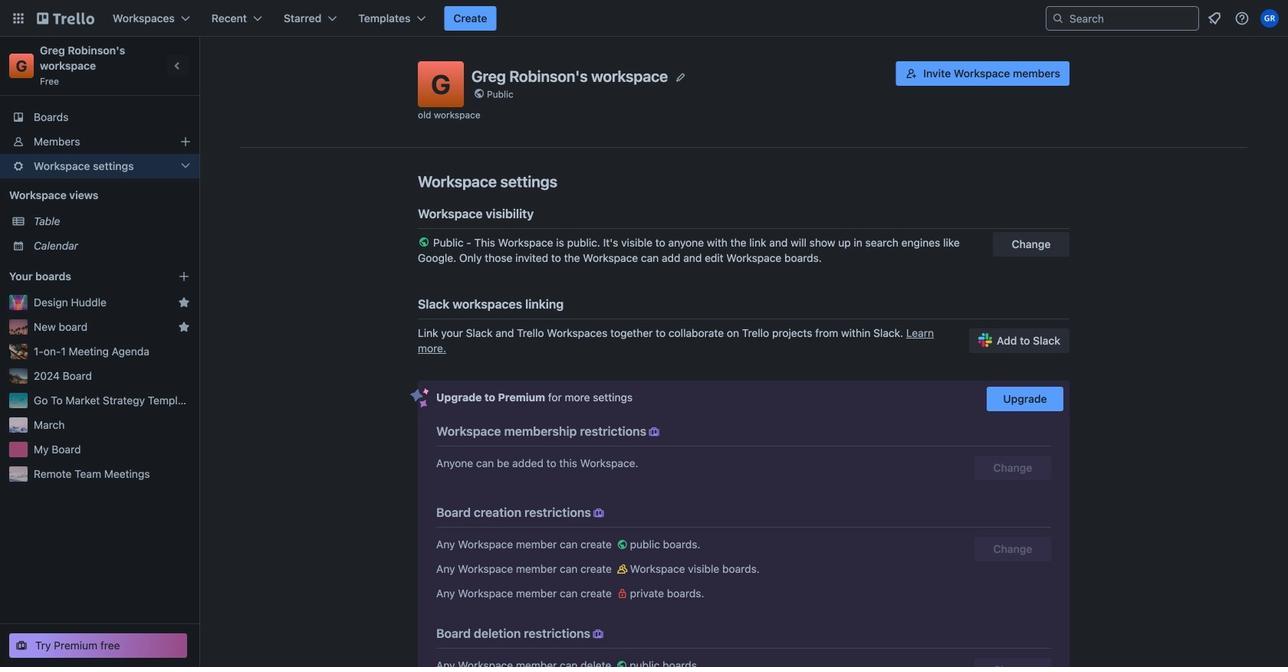 Task type: locate. For each thing, give the bounding box(es) containing it.
0 vertical spatial starred icon image
[[178, 297, 190, 309]]

primary element
[[0, 0, 1288, 37]]

sm image
[[647, 425, 662, 440], [591, 506, 606, 521], [615, 538, 630, 553], [591, 627, 606, 643]]

1 vertical spatial starred icon image
[[178, 321, 190, 334]]

1 vertical spatial sm image
[[615, 587, 630, 602]]

2 vertical spatial sm image
[[614, 659, 630, 668]]

sm image
[[615, 562, 630, 577], [615, 587, 630, 602], [614, 659, 630, 668]]

starred icon image
[[178, 297, 190, 309], [178, 321, 190, 334]]

0 vertical spatial sm image
[[615, 562, 630, 577]]

3 sm image from the top
[[614, 659, 630, 668]]



Task type: vqa. For each thing, say whether or not it's contained in the screenshot.
the leftmost sm image
yes



Task type: describe. For each thing, give the bounding box(es) containing it.
back to home image
[[37, 6, 94, 31]]

workspace navigation collapse icon image
[[167, 55, 189, 77]]

open information menu image
[[1234, 11, 1250, 26]]

add board image
[[178, 271, 190, 283]]

greg robinson (gregrobinson96) image
[[1261, 9, 1279, 28]]

0 notifications image
[[1205, 9, 1224, 28]]

Search field
[[1064, 8, 1198, 29]]

search image
[[1052, 12, 1064, 25]]

sparkle image
[[410, 389, 429, 409]]

your boards with 8 items element
[[9, 268, 155, 286]]

1 sm image from the top
[[615, 562, 630, 577]]

2 sm image from the top
[[615, 587, 630, 602]]

2 starred icon image from the top
[[178, 321, 190, 334]]

1 starred icon image from the top
[[178, 297, 190, 309]]



